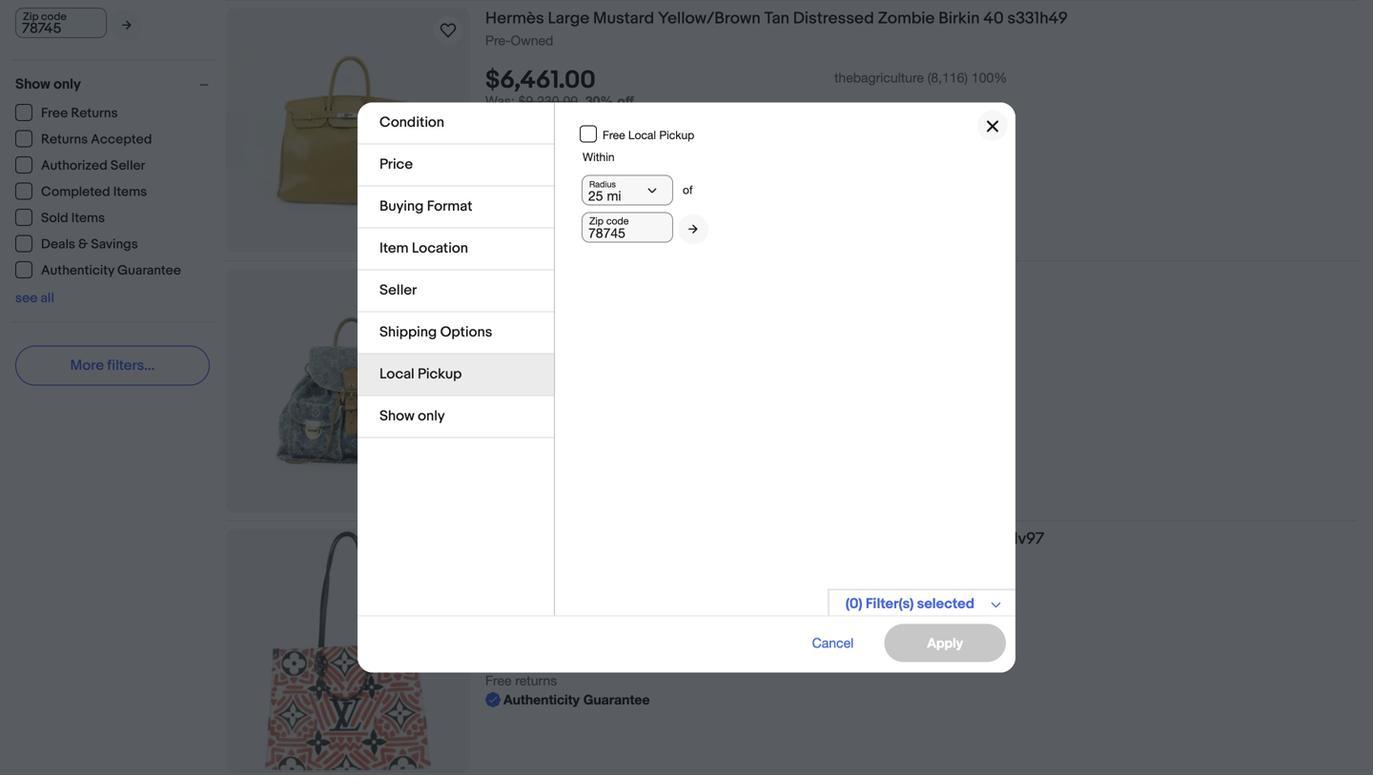 Task type: vqa. For each thing, say whether or not it's contained in the screenshot.
Save
no



Task type: locate. For each thing, give the bounding box(es) containing it.
· inside thebagriculture (8,116) 100% 0 bids · 7h 10m left (today 05:16 pm)
[[526, 616, 529, 631]]

2 shipping from the top
[[515, 394, 566, 409]]

1 vertical spatial local
[[380, 366, 414, 383]]

hermès
[[485, 9, 544, 29]]

bids left 6h
[[496, 355, 522, 371]]

1 vertical spatial seller
[[380, 282, 417, 299]]

vuitton left "limited"
[[528, 529, 581, 549]]

seller down accepted on the left top of page
[[111, 158, 145, 174]]

returns down free returns link
[[41, 132, 88, 148]]

gm inside the louis vuitton limited red monogram crafty onthego gm 2way tote 910lv97 link
[[882, 529, 908, 549]]

shipping
[[380, 324, 437, 341]]

gm left 2way
[[882, 529, 908, 549]]

dialog containing condition
[[0, 0, 1373, 775]]

selected
[[917, 595, 975, 613]]

100%
[[972, 70, 1007, 86], [972, 590, 1007, 606]]

2 best from the top
[[501, 374, 528, 390]]

gm
[[799, 269, 826, 289], [882, 529, 908, 549]]

denim
[[670, 269, 718, 289]]

shipping options
[[380, 324, 492, 341]]

0 vertical spatial monogram
[[585, 269, 666, 289]]

owned inside louis vuitton  monogram denim sac a dos gm backpack 934lvs415 pre-owned
[[511, 293, 553, 308]]

tan
[[764, 9, 789, 29]]

1 returns from the top
[[515, 150, 557, 166]]

show down 'local pickup'
[[380, 408, 415, 425]]

1 louis from the top
[[485, 269, 524, 289]]

authenticity
[[503, 169, 580, 185], [41, 263, 114, 279], [503, 692, 580, 708]]

2 vuitton from the top
[[528, 529, 581, 549]]

1 vertical spatial shipping
[[515, 394, 566, 409]]

· left 7h
[[526, 616, 529, 631]]

owned down hermès
[[511, 32, 553, 48]]

tab list containing condition
[[358, 103, 554, 438]]

offer down 6h
[[532, 374, 562, 390]]

condition
[[380, 114, 444, 131]]

0 vertical spatial offer
[[532, 112, 562, 128]]

(8,116) inside thebagriculture (8,116) 100% was: $9,230.00 30% off or best offer free shipping free returns authenticity guarantee 27 watchers
[[928, 70, 968, 86]]

price
[[380, 156, 413, 173]]

1 vertical spatial ·
[[526, 616, 529, 631]]

0 down options
[[485, 355, 493, 371]]

returns inside thebagriculture (8,116) 100% was: $9,230.00 30% off or best offer free shipping free returns authenticity guarantee 27 watchers
[[515, 150, 557, 166]]

1 vertical spatial pickup
[[418, 366, 462, 383]]

1 100% from the top
[[972, 70, 1007, 86]]

1 vertical spatial best
[[501, 374, 528, 390]]

best inside thebagriculture (8,116) 100% was: $9,230.00 30% off or best offer free shipping free returns authenticity guarantee 27 watchers
[[501, 112, 528, 128]]

0 horizontal spatial show only
[[15, 76, 81, 93]]

owned up $5,370.00 at the left top of the page
[[511, 293, 553, 308]]

owned for $5,370.00
[[511, 293, 553, 308]]

guarantee down (today
[[583, 692, 650, 708]]

mustard
[[593, 9, 654, 29]]

2 offer from the top
[[532, 374, 562, 390]]

returns accepted link
[[15, 130, 153, 148]]

returns accepted
[[41, 132, 152, 148]]

louis vuitton  monogram denim sac a dos gm backpack 934lvs415 link
[[485, 269, 1358, 292]]

bids
[[496, 355, 522, 371], [496, 616, 522, 631]]

or down options
[[485, 374, 497, 390]]

bids left 7h
[[496, 616, 522, 631]]

1 vertical spatial owned
[[511, 293, 553, 308]]

0 vertical spatial gm
[[799, 269, 826, 289]]

show only up free returns link
[[15, 76, 81, 93]]

1 vertical spatial authenticity guarantee text field
[[485, 691, 650, 710]]

louis vuitton limited red monogram crafty onthego gm 2way tote 910lv97 image
[[263, 529, 433, 773]]

27
[[485, 189, 500, 204]]

offer down $9,230.00
[[532, 112, 562, 128]]

thebagriculture down zombie
[[834, 70, 924, 86]]

1 horizontal spatial monogram
[[678, 529, 759, 549]]

only down 'local pickup'
[[418, 408, 445, 425]]

thebagriculture (8,116) 100% 0 bids · 7h 10m left (today 05:16 pm)
[[485, 590, 1007, 631]]

2 (8,116) from the top
[[928, 590, 968, 606]]

2 0 from the top
[[485, 616, 493, 631]]

returns
[[71, 105, 118, 122], [41, 132, 88, 148]]

100% down 40
[[972, 70, 1007, 86]]

&
[[78, 236, 88, 253]]

yellow/brown
[[658, 9, 761, 29]]

1 shipping from the top
[[515, 131, 566, 147]]

0 vertical spatial left
[[583, 355, 603, 371]]

apply
[[927, 635, 963, 651]]

authenticity guarantee text field down within at the top
[[485, 168, 650, 187]]

shipping inside thebagriculture (8,116) 100% was: $9,230.00 30% off or best offer free shipping free returns authenticity guarantee 27 watchers
[[515, 131, 566, 147]]

local down off
[[628, 128, 656, 141]]

0 left 7h
[[485, 616, 493, 631]]

0 vertical spatial (8,116)
[[928, 70, 968, 86]]

returns inside 0 bids · 6h 38m left or best offer free shipping free returns
[[515, 413, 557, 428]]

1 · from the top
[[526, 355, 529, 371]]

(8,116) inside thebagriculture (8,116) 100% 0 bids · 7h 10m left (today 05:16 pm)
[[928, 590, 968, 606]]

format
[[427, 198, 472, 215]]

2 100% from the top
[[972, 590, 1007, 606]]

guarantee down within at the top
[[583, 169, 650, 185]]

pickup
[[659, 128, 694, 141], [418, 366, 462, 383]]

(8,116)
[[928, 70, 968, 86], [928, 590, 968, 606]]

sold items
[[41, 210, 105, 226]]

0 vertical spatial pre-
[[485, 32, 511, 48]]

2 or from the top
[[485, 374, 497, 390]]

of
[[683, 183, 693, 196]]

best
[[501, 112, 528, 128], [501, 374, 528, 390]]

vuitton up $5,370.00 at the left top of the page
[[528, 269, 581, 289]]

dialog
[[0, 0, 1373, 775]]

0 vertical spatial only
[[53, 76, 81, 93]]

(8,116) for thebagriculture (8,116) 100% 0 bids · 7h 10m left (today 05:16 pm)
[[928, 590, 968, 606]]

pre- up options
[[485, 293, 511, 308]]

0 vertical spatial vuitton
[[528, 269, 581, 289]]

1 vertical spatial (8,116)
[[928, 590, 968, 606]]

within
[[583, 150, 615, 164]]

0 vertical spatial owned
[[511, 32, 553, 48]]

2 returns from the top
[[515, 413, 557, 428]]

thebagriculture inside thebagriculture (8,116) 100% 0 bids · 7h 10m left (today 05:16 pm)
[[834, 590, 924, 606]]

only up free returns link
[[53, 76, 81, 93]]

authorized seller
[[41, 158, 145, 174]]

authenticity down &
[[41, 263, 114, 279]]

1 vertical spatial authenticity
[[41, 263, 114, 279]]

0 horizontal spatial items
[[71, 210, 105, 226]]

(8,116) up apply
[[928, 590, 968, 606]]

0 vertical spatial items
[[113, 184, 147, 200]]

1 bids from the top
[[496, 355, 522, 371]]

louis vuitton  monogram denim sac a dos gm backpack 934lvs415 image
[[226, 310, 470, 472]]

1 (8,116) from the top
[[928, 70, 968, 86]]

left right 38m
[[583, 355, 603, 371]]

None text field
[[582, 212, 673, 243]]

guarantee inside free returns authenticity guarantee
[[583, 692, 650, 708]]

vuitton inside the louis vuitton limited red monogram crafty onthego gm 2way tote 910lv97 link
[[528, 529, 581, 549]]

was:
[[485, 93, 515, 109]]

1 vuitton from the top
[[528, 269, 581, 289]]

1 vertical spatial returns
[[41, 132, 88, 148]]

1 vertical spatial only
[[418, 408, 445, 425]]

1 vertical spatial louis
[[485, 529, 524, 549]]

shipping down $9,230.00
[[515, 131, 566, 147]]

1 horizontal spatial seller
[[380, 282, 417, 299]]

None text field
[[15, 8, 107, 38]]

2 vertical spatial authenticity
[[503, 692, 580, 708]]

1 vertical spatial 0
[[485, 616, 493, 631]]

pre- inside hermès large mustard yellow/brown tan distressed zombie birkin 40 s331h49 pre-owned
[[485, 32, 511, 48]]

free returns link
[[15, 104, 119, 122]]

monogram
[[585, 269, 666, 289], [678, 529, 759, 549]]

0 vertical spatial guarantee
[[583, 169, 650, 185]]

thebagriculture inside thebagriculture (8,116) 100% was: $9,230.00 30% off or best offer free shipping free returns authenticity guarantee 27 watchers
[[834, 70, 924, 86]]

2 vertical spatial returns
[[515, 673, 557, 689]]

2 thebagriculture from the top
[[834, 590, 924, 606]]

2 · from the top
[[526, 616, 529, 631]]

authorized seller link
[[15, 156, 146, 174]]

2 owned from the top
[[511, 293, 553, 308]]

or
[[485, 112, 497, 128], [485, 374, 497, 390]]

0 vertical spatial louis
[[485, 269, 524, 289]]

0 vertical spatial ·
[[526, 355, 529, 371]]

(8,116) down the birkin
[[928, 70, 968, 86]]

0 vertical spatial authenticity guarantee text field
[[485, 168, 650, 187]]

returns up returns accepted
[[71, 105, 118, 122]]

gm right dos
[[799, 269, 826, 289]]

934lvs415
[[907, 269, 981, 289]]

$6,461.00
[[485, 66, 596, 96]]

1 authenticity guarantee text field from the top
[[485, 168, 650, 187]]

red
[[644, 529, 674, 549]]

910lv97
[[989, 529, 1044, 549]]

10m
[[552, 616, 579, 631]]

0 vertical spatial thebagriculture
[[834, 70, 924, 86]]

monogram left denim
[[585, 269, 666, 289]]

1 thebagriculture from the top
[[834, 70, 924, 86]]

·
[[526, 355, 529, 371], [526, 616, 529, 631]]

free returns
[[41, 105, 118, 122]]

louis inside louis vuitton  monogram denim sac a dos gm backpack 934lvs415 pre-owned
[[485, 269, 524, 289]]

returns
[[515, 150, 557, 166], [515, 413, 557, 428], [515, 673, 557, 689]]

1 offer from the top
[[532, 112, 562, 128]]

best down was:
[[501, 112, 528, 128]]

louis vuitton  monogram denim sac a dos gm backpack 934lvs415 pre-owned
[[485, 269, 981, 308]]

1 best from the top
[[501, 112, 528, 128]]

1 vertical spatial guarantee
[[117, 263, 181, 279]]

1 vertical spatial show
[[380, 408, 415, 425]]

best down $5,370.00 at the left top of the page
[[501, 374, 528, 390]]

0 vertical spatial returns
[[515, 150, 557, 166]]

owned
[[511, 32, 553, 48], [511, 293, 553, 308]]

1 owned from the top
[[511, 32, 553, 48]]

0 vertical spatial show
[[15, 76, 50, 93]]

0 vertical spatial or
[[485, 112, 497, 128]]

left inside thebagriculture (8,116) 100% 0 bids · 7h 10m left (today 05:16 pm)
[[583, 616, 603, 631]]

louis vuitton  monogram denim sac a dos gm backpack 934lvs415 heading
[[485, 269, 981, 289]]

all
[[41, 290, 54, 307]]

1 vertical spatial items
[[71, 210, 105, 226]]

1 horizontal spatial show
[[380, 408, 415, 425]]

left
[[583, 355, 603, 371], [583, 616, 603, 631]]

deals
[[41, 236, 75, 253]]

1 vertical spatial monogram
[[678, 529, 759, 549]]

1 horizontal spatial items
[[113, 184, 147, 200]]

returns down 6h
[[515, 413, 557, 428]]

1 horizontal spatial only
[[418, 408, 445, 425]]

monogram inside louis vuitton  monogram denim sac a dos gm backpack 934lvs415 pre-owned
[[585, 269, 666, 289]]

gm for backpack
[[799, 269, 826, 289]]

0 vertical spatial shipping
[[515, 131, 566, 147]]

0 vertical spatial pickup
[[659, 128, 694, 141]]

authenticity guarantee text field down 10m
[[485, 691, 650, 710]]

vuitton inside louis vuitton  monogram denim sac a dos gm backpack 934lvs415 pre-owned
[[528, 269, 581, 289]]

authenticity down 7h
[[503, 692, 580, 708]]

100% inside thebagriculture (8,116) 100% was: $9,230.00 30% off or best offer free shipping free returns authenticity guarantee 27 watchers
[[972, 70, 1007, 86]]

0 horizontal spatial only
[[53, 76, 81, 93]]

local down shipping
[[380, 366, 414, 383]]

· left 6h
[[526, 355, 529, 371]]

0 vertical spatial returns
[[71, 105, 118, 122]]

1 vertical spatial or
[[485, 374, 497, 390]]

left inside 0 bids · 6h 38m left or best offer free shipping free returns
[[583, 355, 603, 371]]

shipping
[[515, 131, 566, 147], [515, 394, 566, 409]]

2 left from the top
[[583, 616, 603, 631]]

2 pre- from the top
[[485, 293, 511, 308]]

thebagriculture for thebagriculture (8,116) 100% 0 bids · 7h 10m left (today 05:16 pm)
[[834, 590, 924, 606]]

0 vertical spatial seller
[[111, 158, 145, 174]]

monogram right the red on the bottom left of page
[[678, 529, 759, 549]]

1 or from the top
[[485, 112, 497, 128]]

show only
[[15, 76, 81, 93], [380, 408, 445, 425]]

apply within filter image
[[122, 19, 132, 31]]

pickup down shipping options
[[418, 366, 462, 383]]

0 vertical spatial 0
[[485, 355, 493, 371]]

pickup up 'of'
[[659, 128, 694, 141]]

pre- inside louis vuitton  monogram denim sac a dos gm backpack 934lvs415 pre-owned
[[485, 293, 511, 308]]

3 returns from the top
[[515, 673, 557, 689]]

show
[[15, 76, 50, 93], [380, 408, 415, 425]]

items for completed items
[[113, 184, 147, 200]]

owned for $6,461.00
[[511, 32, 553, 48]]

1 vertical spatial returns
[[515, 413, 557, 428]]

0 horizontal spatial local
[[380, 366, 414, 383]]

returns down 7h
[[515, 673, 557, 689]]

deals & savings link
[[15, 235, 139, 253]]

1 vertical spatial pre-
[[485, 293, 511, 308]]

0 vertical spatial 100%
[[972, 70, 1007, 86]]

2 bids from the top
[[496, 616, 522, 631]]

1 vertical spatial bids
[[496, 616, 522, 631]]

100% inside thebagriculture (8,116) 100% 0 bids · 7h 10m left (today 05:16 pm)
[[972, 590, 1007, 606]]

1 vertical spatial offer
[[532, 374, 562, 390]]

0 vertical spatial authenticity
[[503, 169, 580, 185]]

1 left from the top
[[583, 355, 603, 371]]

louis up $6,150.00
[[485, 529, 524, 549]]

guarantee down savings
[[117, 263, 181, 279]]

0 horizontal spatial pickup
[[418, 366, 462, 383]]

offer
[[532, 112, 562, 128], [532, 374, 562, 390]]

1 vertical spatial vuitton
[[528, 529, 581, 549]]

items down the authorized seller
[[113, 184, 147, 200]]

0 vertical spatial bids
[[496, 355, 522, 371]]

tab list
[[358, 103, 554, 438]]

local
[[628, 128, 656, 141], [380, 366, 414, 383]]

a
[[753, 269, 762, 289]]

1 vertical spatial 100%
[[972, 590, 1007, 606]]

or down was:
[[485, 112, 497, 128]]

thebagriculture up cancel
[[834, 590, 924, 606]]

1 horizontal spatial gm
[[882, 529, 908, 549]]

returns up watchers
[[515, 150, 557, 166]]

2 louis from the top
[[485, 529, 524, 549]]

louis vuitton limited red monogram crafty onthego gm 2way tote 910lv97 heading
[[485, 529, 1044, 549]]

returns inside "returns accepted" link
[[41, 132, 88, 148]]

shipping down 6h
[[515, 394, 566, 409]]

1 vertical spatial gm
[[882, 529, 908, 549]]

guarantee
[[583, 169, 650, 185], [117, 263, 181, 279], [583, 692, 650, 708]]

0 horizontal spatial monogram
[[585, 269, 666, 289]]

Authenticity Guarantee text field
[[485, 168, 650, 187], [485, 691, 650, 710]]

show only down 'local pickup'
[[380, 408, 445, 425]]

hermès large mustard yellow/brown tan distressed zombie birkin 40 s331h49 heading
[[485, 9, 1068, 29]]

100% down tote
[[972, 590, 1007, 606]]

2 vertical spatial guarantee
[[583, 692, 650, 708]]

pre- down hermès
[[485, 32, 511, 48]]

items up deals & savings at the top left
[[71, 210, 105, 226]]

0 inside 0 bids · 6h 38m left or best offer free shipping free returns
[[485, 355, 493, 371]]

louis up options
[[485, 269, 524, 289]]

pre- for $6,461.00
[[485, 32, 511, 48]]

seller
[[111, 158, 145, 174], [380, 282, 417, 299]]

1 0 from the top
[[485, 355, 493, 371]]

limited
[[585, 529, 640, 549]]

gm inside louis vuitton  monogram denim sac a dos gm backpack 934lvs415 pre-owned
[[799, 269, 826, 289]]

see all
[[15, 290, 54, 307]]

vuitton for limited
[[528, 529, 581, 549]]

buying
[[380, 198, 424, 215]]

authenticity up watchers
[[503, 169, 580, 185]]

0 vertical spatial show only
[[15, 76, 81, 93]]

off
[[617, 93, 634, 109]]

0 horizontal spatial gm
[[799, 269, 826, 289]]

crafty
[[762, 529, 808, 549]]

0 vertical spatial best
[[501, 112, 528, 128]]

bids inside thebagriculture (8,116) 100% 0 bids · 7h 10m left (today 05:16 pm)
[[496, 616, 522, 631]]

1 vertical spatial show only
[[380, 408, 445, 425]]

seller down item
[[380, 282, 417, 299]]

0 horizontal spatial show
[[15, 76, 50, 93]]

show up free returns link
[[15, 76, 50, 93]]

watch hermès large mustard yellow/brown tan distressed zombie birkin 40 s331h49 image
[[437, 19, 460, 42]]

returns inside free returns authenticity guarantee
[[515, 673, 557, 689]]

louis
[[485, 269, 524, 289], [485, 529, 524, 549]]

thebagriculture (8,116) 100% was: $9,230.00 30% off or best offer free shipping free returns authenticity guarantee 27 watchers
[[485, 70, 1007, 204]]

left right 10m
[[583, 616, 603, 631]]

1 vertical spatial thebagriculture
[[834, 590, 924, 606]]

hermès large mustard yellow/brown tan distressed zombie birkin 40 s331h49 image
[[226, 49, 470, 212]]

free
[[41, 105, 68, 122], [603, 128, 625, 141], [485, 131, 512, 147], [485, 150, 512, 166], [485, 394, 512, 409], [485, 413, 512, 428], [485, 673, 512, 689]]

40
[[983, 9, 1004, 29]]

only
[[53, 76, 81, 93], [418, 408, 445, 425]]

vuitton
[[528, 269, 581, 289], [528, 529, 581, 549]]

1 vertical spatial left
[[583, 616, 603, 631]]

1 pre- from the top
[[485, 32, 511, 48]]

owned inside hermès large mustard yellow/brown tan distressed zombie birkin 40 s331h49 pre-owned
[[511, 32, 553, 48]]

0 vertical spatial local
[[628, 128, 656, 141]]



Task type: describe. For each thing, give the bounding box(es) containing it.
(0) filter(s) selected
[[846, 595, 975, 613]]

offer inside thebagriculture (8,116) 100% was: $9,230.00 30% off or best offer free shipping free returns authenticity guarantee 27 watchers
[[532, 112, 562, 128]]

item
[[380, 240, 409, 257]]

distressed
[[793, 9, 874, 29]]

0 inside thebagriculture (8,116) 100% 0 bids · 7h 10m left (today 05:16 pm)
[[485, 616, 493, 631]]

7h
[[533, 616, 548, 631]]

0 bids · 6h 38m left or best offer free shipping free returns
[[485, 355, 603, 428]]

(8,116) for thebagriculture (8,116) 100% was: $9,230.00 30% off or best offer free shipping free returns authenticity guarantee 27 watchers
[[928, 70, 968, 86]]

completed
[[41, 184, 110, 200]]

accepted
[[91, 132, 152, 148]]

show only button
[[15, 76, 217, 93]]

louis vuitton limited red monogram crafty onthego gm 2way tote 910lv97
[[485, 529, 1044, 549]]

returns inside free returns link
[[71, 105, 118, 122]]

filter(s)
[[866, 595, 914, 613]]

cancel
[[812, 635, 854, 651]]

authenticity inside thebagriculture (8,116) 100% was: $9,230.00 30% off or best offer free shipping free returns authenticity guarantee 27 watchers
[[503, 169, 580, 185]]

see all button
[[15, 290, 54, 307]]

shipping inside 0 bids · 6h 38m left or best offer free shipping free returns
[[515, 394, 566, 409]]

2way
[[912, 529, 949, 549]]

or inside thebagriculture (8,116) 100% was: $9,230.00 30% off or best offer free shipping free returns authenticity guarantee 27 watchers
[[485, 112, 497, 128]]

thebagriculture for thebagriculture (8,116) 100% was: $9,230.00 30% off or best offer free shipping free returns authenticity guarantee 27 watchers
[[834, 70, 924, 86]]

more filters...
[[70, 357, 155, 374]]

location
[[412, 240, 468, 257]]

sold items link
[[15, 209, 106, 226]]

cancel button
[[791, 624, 875, 662]]

100% for thebagriculture (8,116) 100% 0 bids · 7h 10m left (today 05:16 pm)
[[972, 590, 1007, 606]]

watchers
[[504, 189, 563, 204]]

free local pickup
[[603, 128, 694, 141]]

· inside 0 bids · 6h 38m left or best offer free shipping free returns
[[526, 355, 529, 371]]

options
[[440, 324, 492, 341]]

0 horizontal spatial seller
[[111, 158, 145, 174]]

within image
[[688, 223, 698, 235]]

louis for louis vuitton  monogram denim sac a dos gm backpack 934lvs415 pre-owned
[[485, 269, 524, 289]]

or inside 0 bids · 6h 38m left or best offer free shipping free returns
[[485, 374, 497, 390]]

best inside 0 bids · 6h 38m left or best offer free shipping free returns
[[501, 374, 528, 390]]

2 authenticity guarantee text field from the top
[[485, 691, 650, 710]]

item location
[[380, 240, 468, 257]]

05:16
[[652, 616, 685, 631]]

$6,150.00
[[485, 587, 594, 616]]

large
[[548, 9, 589, 29]]

pickup inside tab list
[[418, 366, 462, 383]]

more
[[70, 357, 104, 374]]

deals & savings
[[41, 236, 138, 253]]

tote
[[953, 529, 985, 549]]

1 horizontal spatial local
[[628, 128, 656, 141]]

authenticity guarantee link
[[15, 261, 182, 279]]

dos
[[765, 269, 795, 289]]

authorized
[[41, 158, 108, 174]]

$5,370.00
[[485, 326, 600, 356]]

apply button
[[884, 624, 1006, 662]]

onthego
[[812, 529, 878, 549]]

(0)
[[846, 595, 862, 613]]

1 horizontal spatial pickup
[[659, 128, 694, 141]]

buying format
[[380, 198, 472, 215]]

louis vuitton limited red monogram crafty onthego gm 2way tote 910lv97 link
[[485, 529, 1358, 553]]

sac
[[722, 269, 749, 289]]

vuitton for monogram
[[528, 269, 581, 289]]

savings
[[91, 236, 138, 253]]

free returns authenticity guarantee
[[485, 673, 650, 708]]

see
[[15, 290, 38, 307]]

s331h49
[[1007, 9, 1068, 29]]

completed items link
[[15, 183, 148, 200]]

authenticity guarantee
[[41, 263, 181, 279]]

(today
[[607, 616, 648, 631]]

1 horizontal spatial show only
[[380, 408, 445, 425]]

hermès large mustard yellow/brown tan distressed zombie birkin 40 s331h49 pre-owned
[[485, 9, 1068, 48]]

completed items
[[41, 184, 147, 200]]

guarantee inside thebagriculture (8,116) 100% was: $9,230.00 30% off or best offer free shipping free returns authenticity guarantee 27 watchers
[[583, 169, 650, 185]]

30%
[[585, 93, 613, 109]]

items for sold items
[[71, 210, 105, 226]]

6h
[[533, 355, 548, 371]]

filters...
[[107, 357, 155, 374]]

hermès large mustard yellow/brown tan distressed zombie birkin 40 s331h49 link
[[485, 9, 1358, 32]]

pm)
[[689, 616, 714, 631]]

more filters... button
[[15, 346, 210, 386]]

(0) filter(s) selected button
[[827, 589, 1016, 617]]

louis for louis vuitton limited red monogram crafty onthego gm 2way tote 910lv97
[[485, 529, 524, 549]]

backpack
[[830, 269, 903, 289]]

free inside free returns authenticity guarantee
[[485, 673, 512, 689]]

$9,230.00
[[518, 93, 578, 109]]

authenticity inside free returns authenticity guarantee
[[503, 692, 580, 708]]

seller inside tab list
[[380, 282, 417, 299]]

zombie
[[878, 9, 935, 29]]

offer inside 0 bids · 6h 38m left or best offer free shipping free returns
[[532, 374, 562, 390]]

pre- for $5,370.00
[[485, 293, 511, 308]]

sold
[[41, 210, 68, 226]]

bids inside 0 bids · 6h 38m left or best offer free shipping free returns
[[496, 355, 522, 371]]

birkin
[[938, 9, 980, 29]]

100% for thebagriculture (8,116) 100% was: $9,230.00 30% off or best offer free shipping free returns authenticity guarantee 27 watchers
[[972, 70, 1007, 86]]

gm for 2way
[[882, 529, 908, 549]]

38m
[[552, 355, 579, 371]]

local pickup
[[380, 366, 462, 383]]



